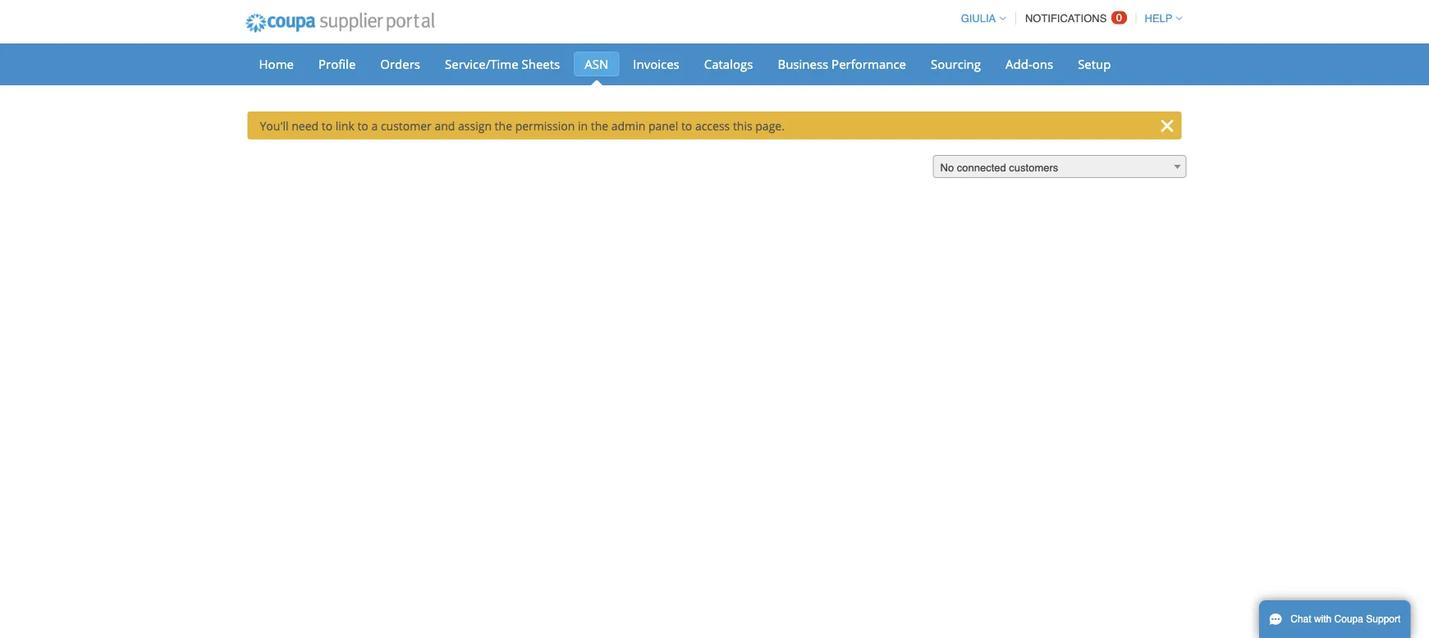 Task type: locate. For each thing, give the bounding box(es) containing it.
link
[[336, 118, 355, 133]]

notifications 0
[[1025, 11, 1122, 25]]

home link
[[248, 52, 305, 76]]

navigation containing notifications 0
[[954, 2, 1183, 34]]

you'll need to link to a customer and assign the permission in the admin panel to access this page.
[[260, 118, 785, 133]]

1 horizontal spatial the
[[591, 118, 609, 133]]

invoices
[[633, 55, 680, 72]]

customers
[[1009, 161, 1059, 174]]

1 horizontal spatial to
[[358, 118, 369, 133]]

admin
[[611, 118, 646, 133]]

and
[[435, 118, 455, 133]]

add-ons link
[[995, 52, 1064, 76]]

chat with coupa support button
[[1260, 601, 1411, 639]]

ons
[[1033, 55, 1054, 72]]

help
[[1145, 12, 1173, 25]]

profile
[[319, 55, 356, 72]]

sourcing link
[[920, 52, 992, 76]]

the right assign
[[495, 118, 512, 133]]

access
[[695, 118, 730, 133]]

chat
[[1291, 614, 1312, 626]]

you'll
[[260, 118, 289, 133]]

service/time sheets
[[445, 55, 560, 72]]

orders
[[380, 55, 420, 72]]

chat with coupa support
[[1291, 614, 1401, 626]]

the
[[495, 118, 512, 133], [591, 118, 609, 133]]

asn link
[[574, 52, 619, 76]]

to
[[322, 118, 333, 133], [358, 118, 369, 133], [681, 118, 692, 133]]

2 horizontal spatial to
[[681, 118, 692, 133]]

assign
[[458, 118, 492, 133]]

coupa supplier portal image
[[234, 2, 446, 44]]

orders link
[[370, 52, 431, 76]]

customer
[[381, 118, 432, 133]]

giulia link
[[954, 12, 1006, 25]]

setup link
[[1068, 52, 1122, 76]]

2 to from the left
[[358, 118, 369, 133]]

to right 'panel'
[[681, 118, 692, 133]]

asn
[[585, 55, 609, 72]]

in
[[578, 118, 588, 133]]

to left link
[[322, 118, 333, 133]]

add-ons
[[1006, 55, 1054, 72]]

support
[[1367, 614, 1401, 626]]

the right in
[[591, 118, 609, 133]]

0 horizontal spatial the
[[495, 118, 512, 133]]

permission
[[515, 118, 575, 133]]

to left a
[[358, 118, 369, 133]]

1 to from the left
[[322, 118, 333, 133]]

0
[[1117, 11, 1122, 24]]

invoices link
[[623, 52, 690, 76]]

navigation
[[954, 2, 1183, 34]]

panel
[[649, 118, 678, 133]]

page.
[[756, 118, 785, 133]]

a
[[372, 118, 378, 133]]

0 horizontal spatial to
[[322, 118, 333, 133]]

business
[[778, 55, 829, 72]]



Task type: describe. For each thing, give the bounding box(es) containing it.
add-
[[1006, 55, 1033, 72]]

catalogs link
[[694, 52, 764, 76]]

2 the from the left
[[591, 118, 609, 133]]

service/time
[[445, 55, 519, 72]]

sheets
[[522, 55, 560, 72]]

business performance
[[778, 55, 907, 72]]

setup
[[1078, 55, 1111, 72]]

no connected customers
[[941, 161, 1059, 174]]

need
[[292, 118, 319, 133]]

no
[[941, 161, 954, 174]]

coupa
[[1335, 614, 1364, 626]]

catalogs
[[704, 55, 753, 72]]

notifications
[[1025, 12, 1107, 25]]

1 the from the left
[[495, 118, 512, 133]]

profile link
[[308, 52, 366, 76]]

help link
[[1138, 12, 1183, 25]]

giulia
[[961, 12, 996, 25]]

home
[[259, 55, 294, 72]]

3 to from the left
[[681, 118, 692, 133]]

performance
[[832, 55, 907, 72]]

No connected customers field
[[933, 155, 1187, 179]]

sourcing
[[931, 55, 981, 72]]

service/time sheets link
[[434, 52, 571, 76]]

this
[[733, 118, 753, 133]]

No connected customers text field
[[934, 156, 1186, 179]]

with
[[1315, 614, 1332, 626]]

connected
[[957, 161, 1006, 174]]

business performance link
[[767, 52, 917, 76]]



Task type: vqa. For each thing, say whether or not it's contained in the screenshot.
(US)
no



